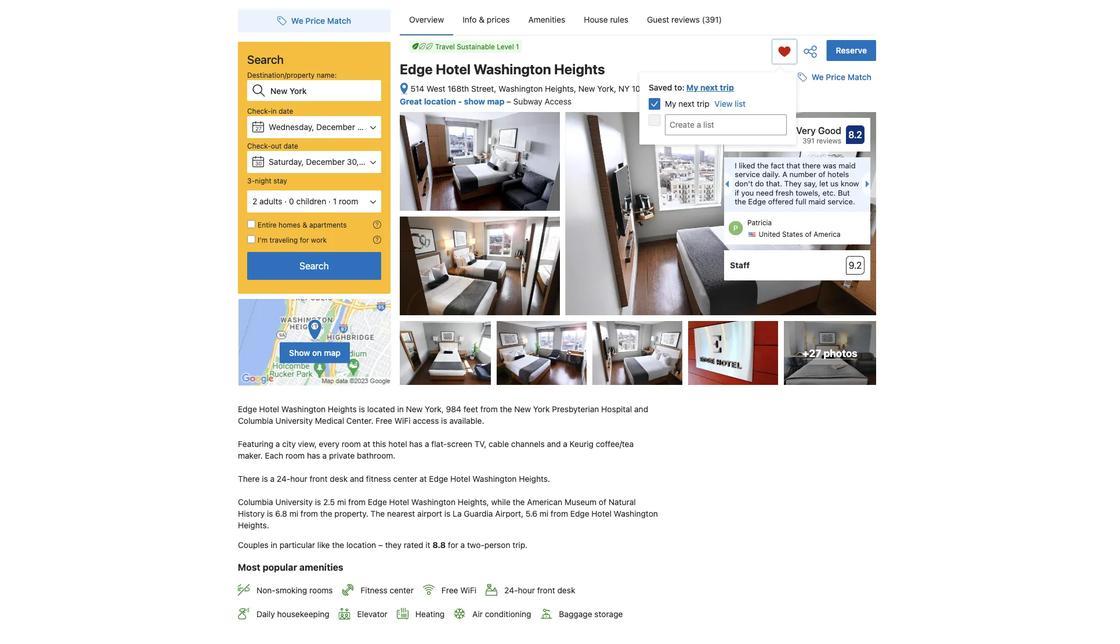 Task type: vqa. For each thing, say whether or not it's contained in the screenshot.
the top in
yes



Task type: locate. For each thing, give the bounding box(es) containing it.
1 vertical spatial we
[[812, 72, 824, 82]]

1 horizontal spatial my
[[687, 83, 699, 92]]

nearest
[[387, 509, 415, 519]]

1 vertical spatial america
[[814, 230, 841, 238]]

edge down flat-
[[429, 474, 448, 484]]

and right hospital
[[635, 404, 649, 414]]

if you select this option, we'll show you popular business travel features like breakfast, wifi and free parking. image
[[373, 236, 381, 244]]

2 check- from the top
[[247, 142, 271, 150]]

0 horizontal spatial my
[[665, 99, 677, 109]]

– left they
[[378, 540, 383, 550]]

city
[[282, 439, 296, 449]]

overview
[[409, 15, 444, 24]]

reviews inside very good 391 reviews
[[817, 137, 842, 145]]

0 horizontal spatial mi
[[290, 509, 298, 519]]

0 horizontal spatial search
[[247, 52, 284, 66]]

we up destination/property name: on the top left of the page
[[291, 16, 304, 26]]

guest reviews (391) link
[[638, 5, 731, 35]]

edge up 514
[[400, 61, 433, 77]]

6.8
[[275, 509, 287, 519]]

price up the name:
[[306, 16, 325, 26]]

in
[[271, 107, 277, 115], [397, 404, 404, 414], [271, 540, 277, 550]]

info & prices
[[463, 15, 510, 24]]

1 vertical spatial &
[[303, 221, 308, 229]]

night
[[255, 176, 272, 185]]

date
[[279, 107, 293, 115], [284, 142, 298, 150]]

0 vertical spatial at
[[363, 439, 371, 449]]

in right couples
[[271, 540, 277, 550]]

0 horizontal spatial location
[[347, 540, 376, 550]]

desk up baggage
[[558, 585, 576, 595]]

map down street, on the left of the page
[[487, 97, 505, 106]]

0 horizontal spatial 1
[[333, 197, 337, 206]]

& right the info
[[479, 15, 485, 24]]

in inside edge hotel washington heights is located in new york, 984 feet from the new york presbyterian hospital and columbia university medical center. free wifi access is available. featuring a city view, every room at this hotel has a flat-screen tv, cable channels and a keurig coffee/tea maker. each room has a private bathroom. there is a 24-hour front desk and fitness center at edge hotel washington heights. columbia university is 2.5 mi from edge hotel washington heights, while the american museum of natural history is 6.8 mi from the property. the nearest airport is la guardia airport, 5.6 mi from edge hotel washington heights.
[[397, 404, 404, 414]]

0 horizontal spatial for
[[300, 236, 309, 244]]

search
[[247, 52, 284, 66], [300, 260, 329, 271]]

washington down level on the left top of page
[[474, 61, 551, 77]]

1 horizontal spatial ·
[[329, 197, 331, 206]]

mi right 6.8
[[290, 509, 298, 519]]

new up access
[[406, 404, 423, 414]]

1 vertical spatial trip
[[697, 99, 710, 109]]

0 vertical spatial for
[[300, 236, 309, 244]]

states
[[687, 84, 711, 93], [783, 230, 804, 238]]

1 horizontal spatial hour
[[518, 585, 535, 595]]

feet
[[464, 404, 478, 414]]

1 horizontal spatial search
[[300, 260, 329, 271]]

0 vertical spatial trip
[[720, 83, 734, 92]]

0 horizontal spatial states
[[687, 84, 711, 93]]

30,
[[347, 157, 359, 167]]

heights, up access
[[545, 84, 577, 93]]

front
[[310, 474, 328, 484], [537, 585, 555, 595]]

0 horizontal spatial 24-
[[277, 474, 290, 484]]

0 vertical spatial heights,
[[545, 84, 577, 93]]

1 vertical spatial location
[[347, 540, 376, 550]]

we inside search section
[[291, 16, 304, 26]]

0 vertical spatial we
[[291, 16, 304, 26]]

0 vertical spatial front
[[310, 474, 328, 484]]

reviews
[[672, 15, 700, 24], [817, 137, 842, 145]]

has right hotel
[[410, 439, 423, 449]]

–
[[507, 97, 511, 106], [378, 540, 383, 550]]

0 horizontal spatial heights,
[[458, 497, 489, 507]]

etc.
[[823, 188, 836, 197]]

– left subway
[[507, 97, 511, 106]]

york, inside edge hotel washington heights is located in new york, 984 feet from the new york presbyterian hospital and columbia university medical center. free wifi access is available. featuring a city view, every room at this hotel has a flat-screen tv, cable channels and a keurig coffee/tea maker. each room has a private bathroom. there is a 24-hour front desk and fitness center at edge hotel washington heights. columbia university is 2.5 mi from edge hotel washington heights, while the american museum of natural history is 6.8 mi from the property. the nearest airport is la guardia airport, 5.6 mi from edge hotel washington heights.
[[425, 404, 444, 414]]

show on map
[[289, 348, 341, 357]]

a left two-
[[461, 540, 465, 550]]

2023 for wednesday, december 27, 2023
[[370, 122, 390, 132]]

2 adults · 0 children · 1 room button
[[247, 190, 381, 212]]

0 horizontal spatial and
[[350, 474, 364, 484]]

1 inside button
[[333, 197, 337, 206]]

of left natural
[[599, 497, 607, 507]]

0 vertical spatial date
[[279, 107, 293, 115]]

scored 8.2 element
[[846, 125, 865, 144]]

if you select this option, we'll show you popular business travel features like breakfast, wifi and free parking. image
[[373, 236, 381, 244]]

reserve
[[836, 46, 867, 55]]

was
[[823, 161, 837, 170]]

free inside edge hotel washington heights is located in new york, 984 feet from the new york presbyterian hospital and columbia university medical center. free wifi access is available. featuring a city view, every room at this hotel has a flat-screen tv, cable channels and a keurig coffee/tea maker. each room has a private bathroom. there is a 24-hour front desk and fitness center at edge hotel washington heights. columbia university is 2.5 mi from edge hotel washington heights, while the american museum of natural history is 6.8 mi from the property. the nearest airport is la guardia airport, 5.6 mi from edge hotel washington heights.
[[376, 416, 392, 426]]

heights.
[[519, 474, 550, 484], [238, 521, 269, 530]]

children
[[296, 197, 326, 206]]

0 vertical spatial 1
[[516, 42, 519, 51]]

but
[[838, 188, 850, 197]]

· right children
[[329, 197, 331, 206]]

0 vertical spatial wifi
[[395, 416, 411, 426]]

room up apartments
[[339, 197, 358, 206]]

0 vertical spatial price
[[306, 16, 325, 26]]

30
[[255, 160, 262, 166]]

check- up 27
[[247, 107, 271, 115]]

rules
[[610, 15, 629, 24]]

1 vertical spatial heights
[[328, 404, 357, 414]]

0 vertical spatial room
[[339, 197, 358, 206]]

we price match inside search section
[[291, 16, 351, 26]]

of up view
[[713, 84, 721, 93]]

december for wednesday,
[[316, 122, 355, 132]]

2 adults · 0 children · 1 room
[[253, 197, 358, 206]]

1 vertical spatial desk
[[558, 585, 576, 595]]

and left fitness
[[350, 474, 364, 484]]

0 horizontal spatial has
[[307, 451, 320, 460]]

0 horizontal spatial front
[[310, 474, 328, 484]]

1 horizontal spatial for
[[448, 540, 459, 550]]

wifi left access
[[395, 416, 411, 426]]

maid up hotels
[[839, 161, 856, 170]]

1 vertical spatial heights,
[[458, 497, 489, 507]]

1 right children
[[333, 197, 337, 206]]

hotel down natural
[[592, 509, 612, 519]]

that.
[[767, 179, 783, 188]]

168th
[[448, 84, 469, 93]]

1 vertical spatial york,
[[425, 404, 444, 414]]

0 vertical spatial match
[[327, 16, 351, 26]]

heights for edge hotel washington heights is located in new york, 984 feet from the new york presbyterian hospital and columbia university medical center. free wifi access is available. featuring a city view, every room at this hotel has a flat-screen tv, cable channels and a keurig coffee/tea maker. each room has a private bathroom. there is a 24-hour front desk and fitness center at edge hotel washington heights. columbia university is 2.5 mi from edge hotel washington heights, while the american museum of natural history is 6.8 mi from the property. the nearest airport is la guardia airport, 5.6 mi from edge hotel washington heights.
[[328, 404, 357, 414]]

1 vertical spatial match
[[848, 72, 872, 82]]

check-in date
[[247, 107, 293, 115]]

0 horizontal spatial reviews
[[672, 15, 700, 24]]

while
[[491, 497, 511, 507]]

search up destination/property
[[247, 52, 284, 66]]

we'll show you stays where you can have the entire place to yourself image
[[373, 221, 381, 229], [373, 221, 381, 229]]

0 vertical spatial york,
[[598, 84, 617, 93]]

it
[[426, 540, 431, 550]]

1 horizontal spatial 24-
[[505, 585, 518, 595]]

0 horizontal spatial america
[[723, 84, 754, 93]]

match up the name:
[[327, 16, 351, 26]]

heights inside edge hotel washington heights is located in new york, 984 feet from the new york presbyterian hospital and columbia university medical center. free wifi access is available. featuring a city view, every room at this hotel has a flat-screen tv, cable channels and a keurig coffee/tea maker. each room has a private bathroom. there is a 24-hour front desk and fitness center at edge hotel washington heights. columbia university is 2.5 mi from edge hotel washington heights, while the american museum of natural history is 6.8 mi from the property. the nearest airport is la guardia airport, 5.6 mi from edge hotel washington heights.
[[328, 404, 357, 414]]

university
[[276, 416, 313, 426], [276, 497, 313, 507]]

for inside search section
[[300, 236, 309, 244]]

and right channels
[[547, 439, 561, 449]]

washington
[[474, 61, 551, 77], [499, 84, 543, 93], [281, 404, 326, 414], [473, 474, 517, 484], [412, 497, 456, 507], [614, 509, 658, 519]]

baggage
[[559, 609, 593, 619]]

amenities
[[300, 562, 344, 573]]

hour down view,
[[290, 474, 308, 484]]

patricia
[[748, 219, 772, 227]]

1 vertical spatial center
[[390, 585, 414, 595]]

medical
[[315, 416, 344, 426]]

·
[[285, 197, 287, 206], [329, 197, 331, 206]]

next up the 'my next trip view list' on the top right of the page
[[701, 83, 718, 92]]

· left 0
[[285, 197, 287, 206]]

mi down the american
[[540, 509, 549, 519]]

for right 8.8 on the bottom of the page
[[448, 540, 459, 550]]

0 horizontal spatial &
[[303, 221, 308, 229]]

2023 right 30,
[[361, 157, 381, 167]]

0 vertical spatial heights
[[554, 61, 605, 77]]

1 horizontal spatial wifi
[[461, 585, 477, 595]]

1 vertical spatial for
[[448, 540, 459, 550]]

we up very
[[812, 72, 824, 82]]

1 vertical spatial reviews
[[817, 137, 842, 145]]

saved to: my next trip
[[649, 83, 734, 92]]

0 horizontal spatial maid
[[809, 197, 826, 206]]

2023 for saturday, december 30, 2023
[[361, 157, 381, 167]]

0 horizontal spatial we
[[291, 16, 304, 26]]

0 horizontal spatial york,
[[425, 404, 444, 414]]

1 vertical spatial search
[[300, 260, 329, 271]]

0 vertical spatial center
[[394, 474, 418, 484]]

edge inside i liked the fact that there was maid service daily.  a number of hotels don't do that.  they say, let us know if you need fresh towels, etc.  but the edge offered full maid service.
[[749, 197, 766, 206]]

from right the feet
[[481, 404, 498, 414]]

there
[[238, 474, 260, 484]]

0 horizontal spatial desk
[[330, 474, 348, 484]]

a left city
[[276, 439, 280, 449]]

york, left ny
[[598, 84, 617, 93]]

1 vertical spatial room
[[342, 439, 361, 449]]

0 vertical spatial in
[[271, 107, 277, 115]]

we price match down reserve button at the top right
[[812, 72, 872, 82]]

two-
[[467, 540, 485, 550]]

hospital
[[602, 404, 632, 414]]

we price match up the name:
[[291, 16, 351, 26]]

available.
[[450, 416, 484, 426]]

1 horizontal spatial heights
[[554, 61, 605, 77]]

reviews left (391)
[[672, 15, 700, 24]]

1 vertical spatial columbia
[[238, 497, 273, 507]]

price down reserve button at the top right
[[826, 72, 846, 82]]

24- inside edge hotel washington heights is located in new york, 984 feet from the new york presbyterian hospital and columbia university medical center. free wifi access is available. featuring a city view, every room at this hotel has a flat-screen tv, cable channels and a keurig coffee/tea maker. each room has a private bathroom. there is a 24-hour front desk and fitness center at edge hotel washington heights. columbia university is 2.5 mi from edge hotel washington heights, while the american museum of natural history is 6.8 mi from the property. the nearest airport is la guardia airport, 5.6 mi from edge hotel washington heights.
[[277, 474, 290, 484]]

in inside search section
[[271, 107, 277, 115]]

at left this
[[363, 439, 371, 449]]

is left 6.8
[[267, 509, 273, 519]]

reviews down "good"
[[817, 137, 842, 145]]

match inside search section
[[327, 16, 351, 26]]

of inside 514 west 168th street, washington heights, new york, ny 10032, united states of america great location - show map – subway access
[[713, 84, 721, 93]]

of inside edge hotel washington heights is located in new york, 984 feet from the new york presbyterian hospital and columbia university medical center. free wifi access is available. featuring a city view, every room at this hotel has a flat-screen tv, cable channels and a keurig coffee/tea maker. each room has a private bathroom. there is a 24-hour front desk and fitness center at edge hotel washington heights. columbia university is 2.5 mi from edge hotel washington heights, while the american museum of natural history is 6.8 mi from the property. the nearest airport is la guardia airport, 5.6 mi from edge hotel washington heights.
[[599, 497, 607, 507]]

0 vertical spatial december
[[316, 122, 355, 132]]

24-
[[277, 474, 290, 484], [505, 585, 518, 595]]

location inside 514 west 168th street, washington heights, new york, ny 10032, united states of america great location - show map – subway access
[[424, 97, 456, 106]]

new left ny
[[579, 84, 595, 93]]

location down west
[[424, 97, 456, 106]]

hour
[[290, 474, 308, 484], [518, 585, 535, 595]]

1 columbia from the top
[[238, 416, 273, 426]]

view list link
[[715, 99, 746, 109]]

search section
[[233, 0, 395, 386]]

for left work at top left
[[300, 236, 309, 244]]

university up city
[[276, 416, 313, 426]]

match
[[327, 16, 351, 26], [848, 72, 872, 82]]

my next trip view list
[[665, 99, 746, 109]]

1 horizontal spatial next
[[701, 83, 718, 92]]

a down every at the left bottom
[[323, 451, 327, 460]]

0 vertical spatial –
[[507, 97, 511, 106]]

1 vertical spatial united
[[759, 230, 781, 238]]

saved
[[649, 83, 673, 92]]

date for check-out date
[[284, 142, 298, 150]]

the up airport,
[[513, 497, 525, 507]]

american
[[527, 497, 563, 507]]

1 horizontal spatial we price match button
[[794, 67, 877, 88]]

1 vertical spatial at
[[420, 474, 427, 484]]

stay
[[274, 176, 287, 185]]

hotel
[[389, 439, 407, 449]]

new inside 514 west 168th street, washington heights, new york, ny 10032, united states of america great location - show map – subway access
[[579, 84, 595, 93]]

24- down each
[[277, 474, 290, 484]]

full
[[796, 197, 807, 206]]

my right "to:"
[[687, 83, 699, 92]]

america up list
[[723, 84, 754, 93]]

in right 'located' on the left bottom of the page
[[397, 404, 404, 414]]

states inside 514 west 168th street, washington heights, new york, ny 10032, united states of america great location - show map – subway access
[[687, 84, 711, 93]]

has down view,
[[307, 451, 320, 460]]

york, up access
[[425, 404, 444, 414]]

1 horizontal spatial location
[[424, 97, 456, 106]]

room inside the "2 adults · 0 children · 1 room" button
[[339, 197, 358, 206]]

heights. up the american
[[519, 474, 550, 484]]

0 vertical spatial hour
[[290, 474, 308, 484]]

amenities
[[529, 15, 566, 24]]

map right on on the bottom left of the page
[[324, 348, 341, 357]]

edge up the
[[368, 497, 387, 507]]

washington up airport
[[412, 497, 456, 507]]

rated
[[404, 540, 424, 550]]

we price match button up the name:
[[273, 10, 356, 31]]

1 vertical spatial heights.
[[238, 521, 269, 530]]

america down service.
[[814, 230, 841, 238]]

couples in particular like the location – they rated it 8.8 for a two-person trip.
[[238, 540, 528, 550]]

destination/property
[[247, 71, 315, 79]]

university up 6.8
[[276, 497, 313, 507]]

1 horizontal spatial at
[[420, 474, 427, 484]]

heights, inside 514 west 168th street, washington heights, new york, ny 10032, united states of america great location - show map – subway access
[[545, 84, 577, 93]]

new
[[579, 84, 595, 93], [406, 404, 423, 414], [515, 404, 531, 414]]

check- down 27
[[247, 142, 271, 150]]

trip down 'my next trip' link
[[697, 99, 710, 109]]

i'm traveling for work
[[258, 236, 327, 244]]

offered
[[768, 197, 794, 206]]

trip
[[720, 83, 734, 92], [697, 99, 710, 109]]

maid down towels,
[[809, 197, 826, 206]]

0 vertical spatial next
[[701, 83, 718, 92]]

next
[[701, 83, 718, 92], [679, 99, 695, 109]]

is left "la"
[[445, 509, 451, 519]]

– inside 514 west 168th street, washington heights, new york, ny 10032, united states of america great location - show map – subway access
[[507, 97, 511, 106]]

date up the wednesday,
[[279, 107, 293, 115]]

reserve button
[[827, 40, 877, 61]]

match down reserve button at the top right
[[848, 72, 872, 82]]

show on map button
[[238, 298, 392, 386], [280, 342, 350, 363]]

0 vertical spatial columbia
[[238, 416, 273, 426]]

washington up the while
[[473, 474, 517, 484]]

search down work at top left
[[300, 260, 329, 271]]

0 vertical spatial 24-
[[277, 474, 290, 484]]

in up the wednesday,
[[271, 107, 277, 115]]

1 horizontal spatial states
[[783, 230, 804, 238]]

0 horizontal spatial next
[[679, 99, 695, 109]]

maid
[[839, 161, 856, 170], [809, 197, 826, 206]]

check-out date
[[247, 142, 298, 150]]

sustainable
[[457, 42, 495, 51]]

1 vertical spatial front
[[537, 585, 555, 595]]

united right 10032,
[[660, 84, 685, 93]]

wifi up the air
[[461, 585, 477, 595]]

1 horizontal spatial united
[[759, 230, 781, 238]]

wifi
[[395, 416, 411, 426], [461, 585, 477, 595]]

2 university from the top
[[276, 497, 313, 507]]

0 vertical spatial 2023
[[370, 122, 390, 132]]

& inside info & prices 'link'
[[479, 15, 485, 24]]

at up airport
[[420, 474, 427, 484]]

heights, inside edge hotel washington heights is located in new york, 984 feet from the new york presbyterian hospital and columbia university medical center. free wifi access is available. featuring a city view, every room at this hotel has a flat-screen tv, cable channels and a keurig coffee/tea maker. each room has a private bathroom. there is a 24-hour front desk and fitness center at edge hotel washington heights. columbia university is 2.5 mi from edge hotel washington heights, while the american museum of natural history is 6.8 mi from the property. the nearest airport is la guardia airport, 5.6 mi from edge hotel washington heights.
[[458, 497, 489, 507]]

list
[[735, 99, 746, 109]]

0 horizontal spatial free
[[376, 416, 392, 426]]

heights up 514 west 168th street, washington heights, new york, ny 10032, united states of america great location - show map – subway access
[[554, 61, 605, 77]]

the
[[758, 161, 769, 170], [735, 197, 746, 206], [500, 404, 512, 414], [513, 497, 525, 507], [320, 509, 332, 519], [332, 540, 344, 550]]

a left flat-
[[425, 439, 429, 449]]

for
[[300, 236, 309, 244], [448, 540, 459, 550]]

0 horizontal spatial hour
[[290, 474, 308, 484]]

maker.
[[238, 451, 263, 460]]

free down 'located' on the left bottom of the page
[[376, 416, 392, 426]]

search inside button
[[300, 260, 329, 271]]

map inside 514 west 168th street, washington heights, new york, ny 10032, united states of america great location - show map – subway access
[[487, 97, 505, 106]]

1 check- from the top
[[247, 107, 271, 115]]

+27 photos
[[803, 347, 858, 359]]

0 vertical spatial united
[[660, 84, 685, 93]]

1 horizontal spatial maid
[[839, 161, 856, 170]]

1 horizontal spatial –
[[507, 97, 511, 106]]

0 horizontal spatial price
[[306, 16, 325, 26]]

hotel up 168th
[[436, 61, 471, 77]]

wednesday, december 27, 2023
[[269, 122, 390, 132]]

the down 2.5
[[320, 509, 332, 519]]

great
[[400, 97, 422, 106]]

0 horizontal spatial map
[[324, 348, 341, 357]]

0 vertical spatial search
[[247, 52, 284, 66]]

december for saturday,
[[306, 157, 345, 167]]

0 horizontal spatial ·
[[285, 197, 287, 206]]

room up private
[[342, 439, 361, 449]]

united down 'patricia'
[[759, 230, 781, 238]]

great location - show map button
[[400, 97, 507, 106]]

mi right 2.5
[[337, 497, 346, 507]]

0 vertical spatial we price match button
[[273, 10, 356, 31]]

channels
[[511, 439, 545, 449]]

1 vertical spatial date
[[284, 142, 298, 150]]

desk inside edge hotel washington heights is located in new york, 984 feet from the new york presbyterian hospital and columbia university medical center. free wifi access is available. featuring a city view, every room at this hotel has a flat-screen tv, cable channels and a keurig coffee/tea maker. each room has a private bathroom. there is a 24-hour front desk and fitness center at edge hotel washington heights. columbia university is 2.5 mi from edge hotel washington heights, while the american museum of natural history is 6.8 mi from the property. the nearest airport is la guardia airport, 5.6 mi from edge hotel washington heights.
[[330, 474, 348, 484]]

we price match button down reserve button at the top right
[[794, 67, 877, 88]]

coffee/tea
[[596, 439, 634, 449]]

liked
[[739, 161, 756, 170]]



Task type: describe. For each thing, give the bounding box(es) containing it.
Type the name of your list and press enter to add text field
[[665, 114, 787, 135]]

cable
[[489, 439, 509, 449]]

1 university from the top
[[276, 416, 313, 426]]

museum
[[565, 497, 597, 507]]

that
[[787, 161, 801, 170]]

check- for in
[[247, 107, 271, 115]]

391
[[803, 137, 815, 145]]

2 · from the left
[[329, 197, 331, 206]]

0 vertical spatial maid
[[839, 161, 856, 170]]

the up daily.
[[758, 161, 769, 170]]

8.8
[[433, 540, 446, 550]]

the right the feet
[[500, 404, 512, 414]]

the
[[371, 509, 385, 519]]

bathroom.
[[357, 451, 396, 460]]

access
[[413, 416, 439, 426]]

a down each
[[270, 474, 275, 484]]

traveling
[[270, 236, 298, 244]]

a
[[783, 170, 788, 179]]

2 vertical spatial room
[[286, 451, 305, 460]]

daily
[[257, 609, 275, 619]]

number
[[790, 170, 817, 179]]

work
[[311, 236, 327, 244]]

tv,
[[475, 439, 487, 449]]

couples
[[238, 540, 269, 550]]

hotel down screen
[[451, 474, 471, 484]]

1 horizontal spatial desk
[[558, 585, 576, 595]]

photos
[[824, 347, 858, 359]]

hotel up nearest
[[389, 497, 409, 507]]

guardia
[[464, 509, 493, 519]]

show
[[464, 97, 485, 106]]

match for "we price match" dropdown button within the search section
[[327, 16, 351, 26]]

ny
[[619, 84, 630, 93]]

is up center.
[[359, 404, 365, 414]]

the down if
[[735, 197, 746, 206]]

984
[[446, 404, 462, 414]]

flat-
[[432, 439, 447, 449]]

scored 9.2 element
[[846, 256, 865, 275]]

0 vertical spatial and
[[635, 404, 649, 414]]

0 vertical spatial reviews
[[672, 15, 700, 24]]

2 vertical spatial and
[[350, 474, 364, 484]]

like
[[318, 540, 330, 550]]

hour inside edge hotel washington heights is located in new york, 984 feet from the new york presbyterian hospital and columbia university medical center. free wifi access is available. featuring a city view, every room at this hotel has a flat-screen tv, cable channels and a keurig coffee/tea maker. each room has a private bathroom. there is a 24-hour front desk and fitness center at edge hotel washington heights. columbia university is 2.5 mi from edge hotel washington heights, while the american museum of natural history is 6.8 mi from the property. the nearest airport is la guardia airport, 5.6 mi from edge hotel washington heights.
[[290, 474, 308, 484]]

1 vertical spatial 24-
[[505, 585, 518, 595]]

washington inside 514 west 168th street, washington heights, new york, ny 10032, united states of america great location - show map – subway access
[[499, 84, 543, 93]]

in for particular
[[271, 540, 277, 550]]

la
[[453, 509, 462, 519]]

adults
[[260, 197, 282, 206]]

514 west 168th street, washington heights, new york, ny 10032, united states of america great location - show map – subway access
[[400, 84, 756, 106]]

0 vertical spatial has
[[410, 439, 423, 449]]

1 vertical spatial maid
[[809, 197, 826, 206]]

Where are you going? field
[[266, 80, 381, 101]]

next image
[[866, 181, 873, 188]]

1 horizontal spatial mi
[[337, 497, 346, 507]]

9.2
[[849, 260, 862, 271]]

air conditioning
[[473, 609, 531, 619]]

name:
[[317, 71, 337, 79]]

natural
[[609, 497, 636, 507]]

1 horizontal spatial and
[[547, 439, 561, 449]]

fitness
[[366, 474, 391, 484]]

keurig
[[570, 439, 594, 449]]

york
[[533, 404, 550, 414]]

service
[[735, 170, 760, 179]]

click to open map view image
[[400, 82, 409, 96]]

match for right "we price match" dropdown button
[[848, 72, 872, 82]]

0 vertical spatial heights.
[[519, 474, 550, 484]]

info
[[463, 15, 477, 24]]

west
[[427, 84, 446, 93]]

daily.
[[763, 170, 781, 179]]

don't
[[735, 179, 753, 188]]

2 columbia from the top
[[238, 497, 273, 507]]

is left 2.5
[[315, 497, 321, 507]]

we price match button inside search section
[[273, 10, 356, 31]]

center inside edge hotel washington heights is located in new york, 984 feet from the new york presbyterian hospital and columbia university medical center. free wifi access is available. featuring a city view, every room at this hotel has a flat-screen tv, cable channels and a keurig coffee/tea maker. each room has a private bathroom. there is a 24-hour front desk and fitness center at edge hotel washington heights. columbia university is 2.5 mi from edge hotel washington heights, while the american museum of natural history is 6.8 mi from the property. the nearest airport is la guardia airport, 5.6 mi from edge hotel washington heights.
[[394, 474, 418, 484]]

rated very good element
[[730, 124, 842, 138]]

wednesday,
[[269, 122, 314, 132]]

check- for out
[[247, 142, 271, 150]]

price inside search section
[[306, 16, 325, 26]]

airport,
[[495, 509, 524, 519]]

if
[[735, 188, 740, 197]]

map inside search section
[[324, 348, 341, 357]]

homes
[[279, 221, 301, 229]]

1 horizontal spatial new
[[515, 404, 531, 414]]

1 horizontal spatial we price match
[[812, 72, 872, 82]]

baggage storage
[[559, 609, 623, 619]]

good
[[819, 125, 842, 136]]

every
[[319, 439, 340, 449]]

do
[[755, 179, 764, 188]]

1 horizontal spatial free
[[442, 585, 458, 595]]

property.
[[335, 509, 369, 519]]

united inside 514 west 168th street, washington heights, new york, ny 10032, united states of america great location - show map – subway access
[[660, 84, 685, 93]]

air
[[473, 609, 483, 619]]

3-night stay
[[247, 176, 287, 185]]

1 horizontal spatial america
[[814, 230, 841, 238]]

& inside search section
[[303, 221, 308, 229]]

fitness center
[[361, 585, 414, 595]]

27,
[[357, 122, 368, 132]]

saturday, december 30, 2023
[[269, 157, 381, 167]]

york, inside 514 west 168th street, washington heights, new york, ny 10032, united states of america great location - show map – subway access
[[598, 84, 617, 93]]

1 vertical spatial states
[[783, 230, 804, 238]]

fact
[[771, 161, 785, 170]]

from right 6.8
[[301, 509, 318, 519]]

edge up featuring
[[238, 404, 257, 414]]

date for check-in date
[[279, 107, 293, 115]]

2 horizontal spatial mi
[[540, 509, 549, 519]]

person
[[485, 540, 511, 550]]

most
[[238, 562, 261, 573]]

1 horizontal spatial front
[[537, 585, 555, 595]]

from down the american
[[551, 509, 568, 519]]

i
[[735, 161, 737, 170]]

10032,
[[632, 84, 658, 93]]

my next trip link
[[687, 82, 734, 93]]

washington down natural
[[614, 509, 658, 519]]

saturday,
[[269, 157, 304, 167]]

previous image
[[722, 181, 729, 188]]

view
[[715, 99, 733, 109]]

is right there
[[262, 474, 268, 484]]

house rules link
[[575, 5, 638, 35]]

wifi inside edge hotel washington heights is located in new york, 984 feet from the new york presbyterian hospital and columbia university medical center. free wifi access is available. featuring a city view, every room at this hotel has a flat-screen tv, cable channels and a keurig coffee/tea maker. each room has a private bathroom. there is a 24-hour front desk and fitness center at edge hotel washington heights. columbia university is 2.5 mi from edge hotel washington heights, while the american museum of natural history is 6.8 mi from the property. the nearest airport is la guardia airport, 5.6 mi from edge hotel washington heights.
[[395, 416, 411, 426]]

know
[[841, 179, 860, 188]]

1 horizontal spatial 1
[[516, 42, 519, 51]]

heights for edge hotel washington heights
[[554, 61, 605, 77]]

in for date
[[271, 107, 277, 115]]

is down 984 on the bottom left
[[441, 416, 447, 426]]

out
[[271, 142, 282, 150]]

private
[[329, 451, 355, 460]]

entire
[[258, 221, 277, 229]]

1 vertical spatial price
[[826, 72, 846, 82]]

edge hotel washington heights
[[400, 61, 605, 77]]

apartments
[[310, 221, 347, 229]]

america inside 514 west 168th street, washington heights, new york, ny 10032, united states of america great location - show map – subway access
[[723, 84, 754, 93]]

we for right "we price match" dropdown button
[[812, 72, 824, 82]]

of down full
[[806, 230, 812, 238]]

1 vertical spatial has
[[307, 451, 320, 460]]

destination/property name:
[[247, 71, 337, 79]]

elevator
[[357, 609, 388, 619]]

hotel up featuring
[[259, 404, 279, 414]]

514
[[411, 84, 424, 93]]

history
[[238, 509, 265, 519]]

you
[[742, 188, 754, 197]]

travel sustainable level 1
[[435, 42, 519, 51]]

1 · from the left
[[285, 197, 287, 206]]

a left the keurig at the bottom of page
[[563, 439, 568, 449]]

prices
[[487, 15, 510, 24]]

show
[[289, 348, 310, 357]]

1 vertical spatial hour
[[518, 585, 535, 595]]

from up property.
[[348, 497, 366, 507]]

we for "we price match" dropdown button within the search section
[[291, 16, 304, 26]]

1 vertical spatial next
[[679, 99, 695, 109]]

located
[[367, 404, 395, 414]]

very
[[797, 125, 816, 136]]

level
[[497, 42, 514, 51]]

non-smoking rooms
[[257, 585, 333, 595]]

of inside i liked the fact that there was maid service daily.  a number of hotels don't do that.  they say, let us know if you need fresh towels, etc.  but the edge offered full maid service.
[[819, 170, 826, 179]]

storage
[[595, 609, 623, 619]]

edge down museum
[[571, 509, 590, 519]]

hotels
[[828, 170, 850, 179]]

subway
[[514, 97, 543, 106]]

1 vertical spatial wifi
[[461, 585, 477, 595]]

0 horizontal spatial –
[[378, 540, 383, 550]]

house
[[584, 15, 608, 24]]

0 horizontal spatial new
[[406, 404, 423, 414]]

0 horizontal spatial trip
[[697, 99, 710, 109]]

washington up medical
[[281, 404, 326, 414]]

front inside edge hotel washington heights is located in new york, 984 feet from the new york presbyterian hospital and columbia university medical center. free wifi access is available. featuring a city view, every room at this hotel has a flat-screen tv, cable channels and a keurig coffee/tea maker. each room has a private bathroom. there is a 24-hour front desk and fitness center at edge hotel washington heights. columbia university is 2.5 mi from edge hotel washington heights, while the american museum of natural history is 6.8 mi from the property. the nearest airport is la guardia airport, 5.6 mi from edge hotel washington heights.
[[310, 474, 328, 484]]

0 horizontal spatial heights.
[[238, 521, 269, 530]]

(391)
[[702, 15, 722, 24]]

1 horizontal spatial trip
[[720, 83, 734, 92]]

the right like
[[332, 540, 344, 550]]



